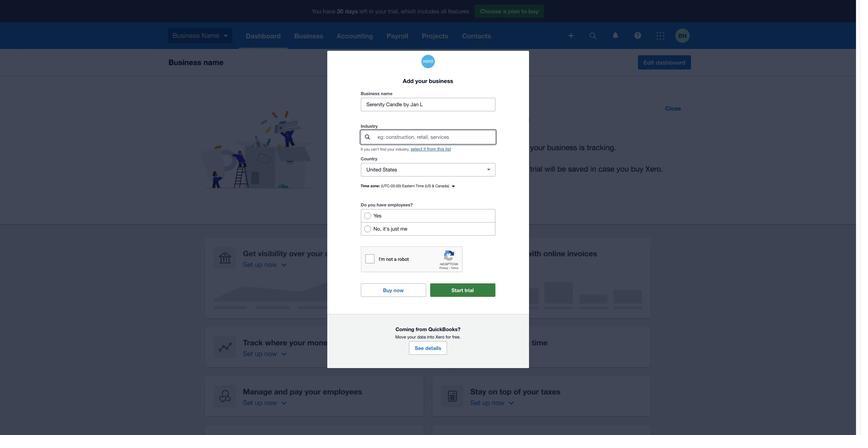Task type: locate. For each thing, give the bounding box(es) containing it.
your for can't
[[387, 147, 395, 151]]

1 vertical spatial your
[[387, 147, 395, 151]]

no,
[[374, 226, 382, 232]]

from inside coming from quickbooks? move your data into xero for free.
[[416, 326, 427, 332]]

do
[[361, 202, 367, 208]]

zone:
[[371, 184, 380, 188]]

2 vertical spatial your
[[408, 335, 416, 340]]

your inside coming from quickbooks? move your data into xero for free.
[[408, 335, 416, 340]]

from up data
[[416, 326, 427, 332]]

if
[[361, 147, 363, 151]]

1 vertical spatial you
[[368, 202, 376, 208]]

your left data
[[408, 335, 416, 340]]

it's
[[383, 226, 390, 232]]

time
[[361, 184, 370, 188], [416, 184, 424, 188]]

you right the do
[[368, 202, 376, 208]]

(utc-
[[381, 184, 391, 188]]

you
[[364, 147, 370, 151], [368, 202, 376, 208]]

find
[[380, 147, 386, 151]]

details
[[425, 345, 441, 351]]

do you have employees? group
[[361, 209, 496, 236]]

0 vertical spatial you
[[364, 147, 370, 151]]

trial
[[465, 287, 474, 293]]

select
[[411, 147, 422, 152]]

your
[[415, 77, 428, 84], [387, 147, 395, 151], [408, 335, 416, 340]]

just
[[391, 226, 399, 232]]

buy now
[[383, 287, 404, 293]]

clear image
[[482, 163, 496, 177]]

your right add
[[415, 77, 428, 84]]

see details
[[415, 345, 441, 351]]

no, it's just me
[[374, 226, 408, 232]]

it
[[424, 147, 426, 152]]

time left (us
[[416, 184, 424, 188]]

free.
[[452, 335, 461, 340]]

me
[[401, 226, 408, 232]]

1 vertical spatial from
[[416, 326, 427, 332]]

0 vertical spatial from
[[427, 147, 436, 152]]

from right it on the top left of page
[[427, 147, 436, 152]]

name
[[381, 91, 393, 96]]

add your business
[[403, 77, 453, 84]]

you inside if you can't find your industry, select it from this list
[[364, 147, 370, 151]]

you right 'if'
[[364, 147, 370, 151]]

your right find on the top
[[387, 147, 395, 151]]

have
[[377, 202, 387, 208]]

you for can't
[[364, 147, 370, 151]]

time left zone:
[[361, 184, 370, 188]]

select it from this list button
[[411, 147, 451, 152]]

1 horizontal spatial time
[[416, 184, 424, 188]]

from
[[427, 147, 436, 152], [416, 326, 427, 332]]

your inside if you can't find your industry, select it from this list
[[387, 147, 395, 151]]

can't
[[371, 147, 379, 151]]



Task type: vqa. For each thing, say whether or not it's contained in the screenshot.
overdue
no



Task type: describe. For each thing, give the bounding box(es) containing it.
canada)
[[435, 184, 449, 188]]

0 vertical spatial your
[[415, 77, 428, 84]]

business
[[429, 77, 453, 84]]

xero
[[436, 335, 445, 340]]

employees?
[[388, 202, 413, 208]]

into
[[427, 335, 435, 340]]

start
[[452, 287, 463, 293]]

Industry field
[[377, 131, 495, 144]]

your for quickbooks?
[[408, 335, 416, 340]]

Business name field
[[361, 98, 495, 111]]

business name
[[361, 91, 393, 96]]

0 horizontal spatial time
[[361, 184, 370, 188]]

you for have
[[368, 202, 376, 208]]

do you have employees?
[[361, 202, 413, 208]]

industry,
[[396, 147, 410, 151]]

see details button
[[409, 342, 447, 355]]

industry
[[361, 123, 378, 129]]

coming
[[396, 326, 415, 332]]

Country field
[[361, 164, 479, 176]]

yes
[[374, 213, 382, 219]]

05:00)
[[391, 184, 401, 188]]

for
[[446, 335, 451, 340]]

add
[[403, 77, 414, 84]]

(us
[[425, 184, 431, 188]]

buy
[[383, 287, 392, 293]]

if you can't find your industry, select it from this list
[[361, 147, 451, 152]]

quickbooks?
[[429, 326, 461, 332]]

coming from quickbooks? move your data into xero for free.
[[395, 326, 461, 340]]

business
[[361, 91, 380, 96]]

this
[[437, 147, 444, 152]]

list
[[446, 147, 451, 152]]

see
[[415, 345, 424, 351]]

time inside time zone: (utc-05:00) eastern time (us & canada)
[[416, 184, 424, 188]]

move
[[395, 335, 406, 340]]

country
[[361, 156, 378, 161]]

time zone: (utc-05:00) eastern time (us & canada)
[[361, 184, 449, 188]]

data
[[417, 335, 426, 340]]

start trial
[[452, 287, 474, 293]]

eastern
[[402, 184, 415, 188]]

buy now button
[[361, 284, 426, 297]]

&
[[432, 184, 434, 188]]

start trial button
[[430, 284, 496, 297]]

now
[[394, 287, 404, 293]]

xero image
[[421, 55, 435, 68]]

search icon image
[[365, 135, 370, 140]]



